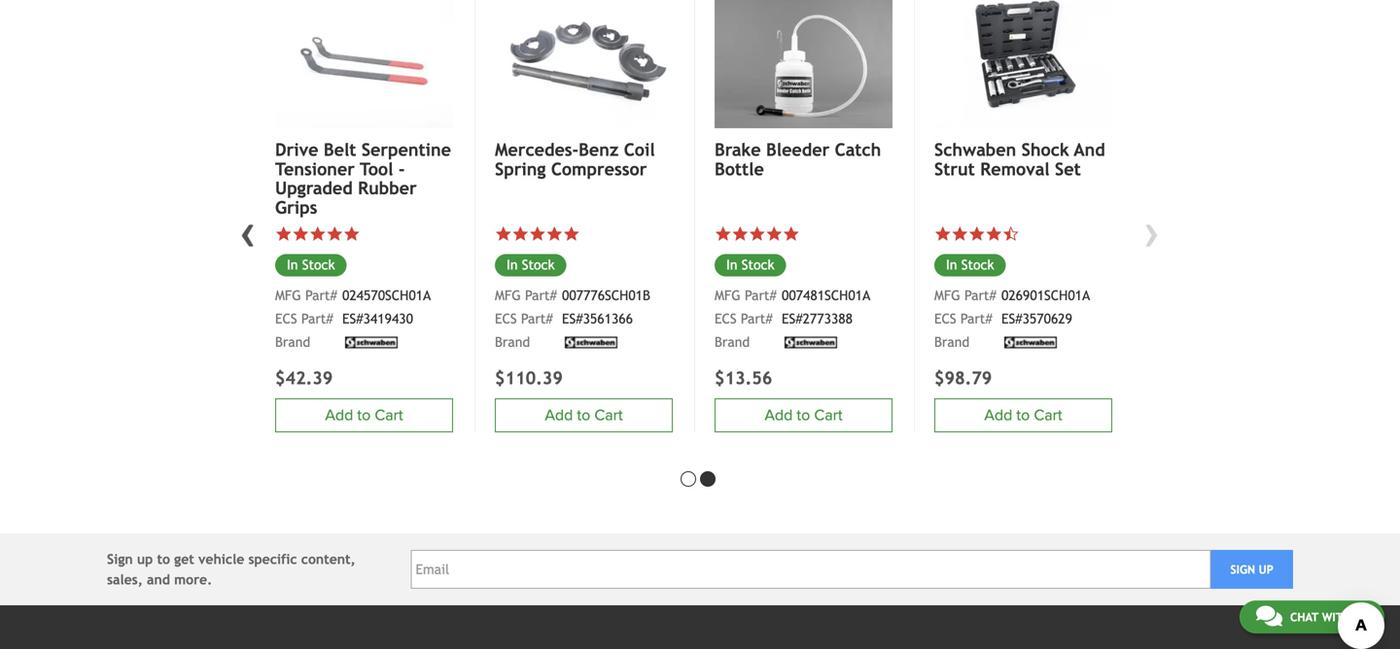 Task type: locate. For each thing, give the bounding box(es) containing it.
brand up $110.39 at left bottom
[[495, 335, 530, 350]]

ecs up "$13.56"
[[715, 311, 737, 327]]

brand inside the mfg part# 026901sch01a ecs part# es#3570629 brand
[[934, 335, 970, 350]]

up inside button
[[1259, 563, 1274, 577]]

3 cart from the left
[[814, 407, 843, 425]]

6 star image from the left
[[512, 225, 529, 242]]

schwaben image down es#2773388
[[782, 337, 840, 349]]

$98.79
[[934, 368, 992, 388]]

ecs up '$42.39' on the bottom left
[[275, 311, 297, 327]]

1 horizontal spatial up
[[1259, 563, 1274, 577]]

in stock up the mfg part# 026901sch01a ecs part# es#3570629 brand
[[946, 257, 994, 273]]

brand inside mfg part# 007481sch01a ecs part# es#2773388 brand
[[715, 335, 750, 350]]

mfg up "$13.56"
[[715, 288, 741, 304]]

drive belt serpentine tensioner tool - upgraded rubber grips
[[275, 140, 451, 218]]

to
[[357, 407, 371, 425], [577, 407, 590, 425], [797, 407, 810, 425], [1017, 407, 1030, 425], [157, 552, 170, 568]]

024570sch01a
[[342, 288, 431, 304]]

1 stock from the left
[[302, 257, 335, 273]]

brake bleeder catch bottle image
[[715, 0, 893, 128]]

mfg for $98.79
[[934, 288, 960, 304]]

stock down grips
[[302, 257, 335, 273]]

part# left 007776sch01b
[[525, 288, 557, 304]]

1 add from the left
[[325, 407, 353, 425]]

ecs up $110.39 at left bottom
[[495, 311, 517, 327]]

star image
[[275, 225, 292, 242], [309, 225, 326, 242], [326, 225, 343, 242], [343, 225, 360, 242], [495, 225, 512, 242], [512, 225, 529, 242], [529, 225, 546, 242], [546, 225, 563, 242], [715, 225, 732, 242], [749, 225, 766, 242], [783, 225, 800, 242], [934, 225, 951, 242]]

ecs up $98.79
[[934, 311, 956, 327]]

part# up $110.39 at left bottom
[[521, 311, 553, 327]]

schwaben shock and strut removal set image
[[934, 0, 1112, 128]]

star image
[[292, 225, 309, 242], [563, 225, 580, 242], [732, 225, 749, 242], [766, 225, 783, 242], [951, 225, 968, 242], [968, 225, 985, 242], [985, 225, 1002, 242]]

4 in stock from the left
[[946, 257, 994, 273]]

sign for sign up to get vehicle specific content, sales, and more.
[[107, 552, 133, 568]]

strut
[[934, 159, 975, 179]]

rubber
[[358, 178, 417, 199]]

brand
[[275, 335, 310, 350], [495, 335, 530, 350], [715, 335, 750, 350], [934, 335, 970, 350]]

schwaben image for $13.56
[[782, 337, 840, 349]]

1 add to cart button from the left
[[275, 399, 453, 433]]

4 brand from the left
[[934, 335, 970, 350]]

add to cart button down '$42.39' on the bottom left
[[275, 399, 453, 433]]

1 cart from the left
[[375, 407, 403, 425]]

brand up "$13.56"
[[715, 335, 750, 350]]

ecs for $98.79
[[934, 311, 956, 327]]

1 in from the left
[[287, 257, 298, 273]]

to for $98.79
[[1017, 407, 1030, 425]]

7 star image from the left
[[985, 225, 1002, 242]]

1 brand from the left
[[275, 335, 310, 350]]

in up mfg part# 007776sch01b ecs part# es#3561366 brand
[[507, 257, 518, 273]]

stock up mfg part# 007481sch01a ecs part# es#2773388 brand
[[742, 257, 775, 273]]

up up and
[[137, 552, 153, 568]]

brand for $110.39
[[495, 335, 530, 350]]

mfg up $110.39 at left bottom
[[495, 288, 521, 304]]

5 star image from the left
[[495, 225, 512, 242]]

sign up sales,
[[107, 552, 133, 568]]

in stock for brake bleeder catch bottle
[[726, 257, 775, 273]]

mfg up '$42.39' on the bottom left
[[275, 288, 301, 304]]

3 stock from the left
[[742, 257, 775, 273]]

stock up the mfg part# 026901sch01a ecs part# es#3570629 brand
[[961, 257, 994, 273]]

4 add from the left
[[984, 407, 1012, 425]]

stock up mfg part# 007776sch01b ecs part# es#3561366 brand
[[522, 257, 555, 273]]

ecs for $42.39
[[275, 311, 297, 327]]

schwaben image
[[342, 337, 401, 349], [562, 337, 620, 349], [782, 337, 840, 349], [1002, 337, 1060, 349]]

mfg inside mfg part# 007481sch01a ecs part# es#2773388 brand
[[715, 288, 741, 304]]

serpentine
[[362, 140, 451, 160]]

add to cart button
[[275, 399, 453, 433], [495, 399, 673, 433], [715, 399, 893, 433], [934, 399, 1112, 433]]

add to cart down $98.79
[[984, 407, 1062, 425]]

brand inside mfg part# 024570sch01a ecs part# es#3419430 brand
[[275, 335, 310, 350]]

sign inside the sign up to get vehicle specific content, sales, and more.
[[107, 552, 133, 568]]

brake
[[715, 140, 761, 160]]

5 star image from the left
[[951, 225, 968, 242]]

add to cart button for $110.39
[[495, 399, 673, 433]]

2 stock from the left
[[522, 257, 555, 273]]

2 add to cart button from the left
[[495, 399, 673, 433]]

add for $13.56
[[765, 407, 793, 425]]

add to cart down $110.39 at left bottom
[[545, 407, 623, 425]]

mercedes-benz coil spring compressor link
[[495, 140, 673, 179]]

4 schwaben image from the left
[[1002, 337, 1060, 349]]

brand up '$42.39' on the bottom left
[[275, 335, 310, 350]]

part# up $98.79
[[960, 311, 992, 327]]

schwaben image down es#3419430
[[342, 337, 401, 349]]

part#
[[305, 288, 337, 304], [525, 288, 557, 304], [745, 288, 777, 304], [965, 288, 996, 304], [301, 311, 333, 327], [521, 311, 553, 327], [741, 311, 773, 327], [960, 311, 992, 327]]

set
[[1055, 159, 1081, 179]]

ecs inside mfg part# 024570sch01a ecs part# es#3419430 brand
[[275, 311, 297, 327]]

mercedes-benz coil spring compressor image
[[495, 0, 673, 128]]

2 add to cart from the left
[[545, 407, 623, 425]]

belt
[[324, 140, 356, 160]]

stock for spring
[[522, 257, 555, 273]]

007481sch01a
[[782, 288, 871, 304]]

cart for $110.39
[[594, 407, 623, 425]]

2 schwaben image from the left
[[562, 337, 620, 349]]

schwaben image for $98.79
[[1002, 337, 1060, 349]]

up for sign up
[[1259, 563, 1274, 577]]

in up the mfg part# 026901sch01a ecs part# es#3570629 brand
[[946, 257, 957, 273]]

mfg inside mfg part# 007776sch01b ecs part# es#3561366 brand
[[495, 288, 521, 304]]

part# up '$42.39' on the bottom left
[[301, 311, 333, 327]]

cart
[[375, 407, 403, 425], [594, 407, 623, 425], [814, 407, 843, 425], [1034, 407, 1062, 425]]

3 add to cart from the left
[[765, 407, 843, 425]]

add down "$13.56"
[[765, 407, 793, 425]]

ecs
[[275, 311, 297, 327], [495, 311, 517, 327], [715, 311, 737, 327], [934, 311, 956, 327]]

stock
[[302, 257, 335, 273], [522, 257, 555, 273], [742, 257, 775, 273], [961, 257, 994, 273]]

mfg inside mfg part# 024570sch01a ecs part# es#3419430 brand
[[275, 288, 301, 304]]

add down $110.39 at left bottom
[[545, 407, 573, 425]]

4 stock from the left
[[961, 257, 994, 273]]

mfg for $42.39
[[275, 288, 301, 304]]

in up mfg part# 007481sch01a ecs part# es#2773388 brand
[[726, 257, 738, 273]]

2 brand from the left
[[495, 335, 530, 350]]

es#3419430
[[342, 311, 413, 327]]

3 add to cart button from the left
[[715, 399, 893, 433]]

schwaben image down es#3570629
[[1002, 337, 1060, 349]]

in stock up mfg part# 007776sch01b ecs part# es#3561366 brand
[[507, 257, 555, 273]]

schwaben shock and strut removal set
[[934, 140, 1105, 179]]

1 mfg from the left
[[275, 288, 301, 304]]

vehicle
[[198, 552, 244, 568]]

4 mfg from the left
[[934, 288, 960, 304]]

2 ecs from the left
[[495, 311, 517, 327]]

add to cart down '$42.39' on the bottom left
[[325, 407, 403, 425]]

sign for sign up
[[1230, 563, 1255, 577]]

add to cart button down $110.39 at left bottom
[[495, 399, 673, 433]]

$13.56
[[715, 368, 772, 388]]

tensioner
[[275, 159, 355, 179]]

4 add to cart from the left
[[984, 407, 1062, 425]]

in
[[287, 257, 298, 273], [507, 257, 518, 273], [726, 257, 738, 273], [946, 257, 957, 273]]

with
[[1322, 611, 1351, 624]]

in for brake bleeder catch bottle
[[726, 257, 738, 273]]

11 star image from the left
[[783, 225, 800, 242]]

cart for $13.56
[[814, 407, 843, 425]]

half star image
[[1002, 225, 1020, 242]]

1 ecs from the left
[[275, 311, 297, 327]]

3 ecs from the left
[[715, 311, 737, 327]]

cart for $98.79
[[1034, 407, 1062, 425]]

add to cart button down $98.79
[[934, 399, 1112, 433]]

3 schwaben image from the left
[[782, 337, 840, 349]]

in right ‹
[[287, 257, 298, 273]]

up up comments image
[[1259, 563, 1274, 577]]

1 schwaben image from the left
[[342, 337, 401, 349]]

2 add from the left
[[545, 407, 573, 425]]

shock
[[1022, 140, 1069, 160]]

brand for $42.39
[[275, 335, 310, 350]]

4 cart from the left
[[1034, 407, 1062, 425]]

sign inside button
[[1230, 563, 1255, 577]]

add to cart
[[325, 407, 403, 425], [545, 407, 623, 425], [765, 407, 843, 425], [984, 407, 1062, 425]]

add
[[325, 407, 353, 425], [545, 407, 573, 425], [765, 407, 793, 425], [984, 407, 1012, 425]]

to for $110.39
[[577, 407, 590, 425]]

part# left 024570sch01a
[[305, 288, 337, 304]]

sign
[[107, 552, 133, 568], [1230, 563, 1255, 577]]

mfg
[[275, 288, 301, 304], [495, 288, 521, 304], [715, 288, 741, 304], [934, 288, 960, 304]]

3 add from the left
[[765, 407, 793, 425]]

026901sch01a
[[1002, 288, 1090, 304]]

3 in stock from the left
[[726, 257, 775, 273]]

3 mfg from the left
[[715, 288, 741, 304]]

1 add to cart from the left
[[325, 407, 403, 425]]

add down '$42.39' on the bottom left
[[325, 407, 353, 425]]

schwaben
[[934, 140, 1016, 160]]

1 horizontal spatial sign
[[1230, 563, 1255, 577]]

up inside the sign up to get vehicle specific content, sales, and more.
[[137, 552, 153, 568]]

in stock down grips
[[287, 257, 335, 273]]

$42.39
[[275, 368, 333, 388]]

add down $98.79
[[984, 407, 1012, 425]]

es#3570629
[[1002, 311, 1072, 327]]

sign up chat with us link
[[1230, 563, 1255, 577]]

4 add to cart button from the left
[[934, 399, 1112, 433]]

mfg part# 007481sch01a ecs part# es#2773388 brand
[[715, 288, 871, 350]]

4 star image from the left
[[343, 225, 360, 242]]

brand for $98.79
[[934, 335, 970, 350]]

add to cart down "$13.56"
[[765, 407, 843, 425]]

0 horizontal spatial sign
[[107, 552, 133, 568]]

up
[[137, 552, 153, 568], [1259, 563, 1274, 577]]

and
[[1074, 140, 1105, 160]]

stock for bottle
[[742, 257, 775, 273]]

add to cart button down "$13.56"
[[715, 399, 893, 433]]

2 in from the left
[[507, 257, 518, 273]]

mfg up $98.79
[[934, 288, 960, 304]]

3 brand from the left
[[715, 335, 750, 350]]

0 horizontal spatial up
[[137, 552, 153, 568]]

tool
[[360, 159, 393, 179]]

add to cart button for $42.39
[[275, 399, 453, 433]]

brand inside mfg part# 007776sch01b ecs part# es#3561366 brand
[[495, 335, 530, 350]]

schwaben image for $42.39
[[342, 337, 401, 349]]

part# up "$13.56"
[[741, 311, 773, 327]]

1 star image from the left
[[292, 225, 309, 242]]

ecs inside the mfg part# 026901sch01a ecs part# es#3570629 brand
[[934, 311, 956, 327]]

4 in from the left
[[946, 257, 957, 273]]

in stock
[[287, 257, 335, 273], [507, 257, 555, 273], [726, 257, 775, 273], [946, 257, 994, 273]]

3 in from the left
[[726, 257, 738, 273]]

4 ecs from the left
[[934, 311, 956, 327]]

schwaben image down es#3561366
[[562, 337, 620, 349]]

$110.39
[[495, 368, 563, 388]]

in stock up mfg part# 007481sch01a ecs part# es#2773388 brand
[[726, 257, 775, 273]]

mfg inside the mfg part# 026901sch01a ecs part# es#3570629 brand
[[934, 288, 960, 304]]

2 in stock from the left
[[507, 257, 555, 273]]

007776sch01b
[[562, 288, 650, 304]]

1 in stock from the left
[[287, 257, 335, 273]]

ecs inside mfg part# 007776sch01b ecs part# es#3561366 brand
[[495, 311, 517, 327]]

add to cart button for $13.56
[[715, 399, 893, 433]]

2 cart from the left
[[594, 407, 623, 425]]

2 mfg from the left
[[495, 288, 521, 304]]

brand up $98.79
[[934, 335, 970, 350]]

ecs inside mfg part# 007481sch01a ecs part# es#2773388 brand
[[715, 311, 737, 327]]



Task type: describe. For each thing, give the bounding box(es) containing it.
sign up
[[1230, 563, 1274, 577]]

mfg part# 026901sch01a ecs part# es#3570629 brand
[[934, 288, 1090, 350]]

-
[[399, 159, 405, 179]]

mercedes-
[[495, 140, 579, 160]]

add to cart for $110.39
[[545, 407, 623, 425]]

in stock for drive belt serpentine tensioner tool - upgraded rubber grips
[[287, 257, 335, 273]]

add to cart for $42.39
[[325, 407, 403, 425]]

8 star image from the left
[[546, 225, 563, 242]]

2 star image from the left
[[309, 225, 326, 242]]

drive belt serpentine tensioner tool - upgraded rubber grips image
[[275, 0, 453, 128]]

1 star image from the left
[[275, 225, 292, 242]]

to inside the sign up to get vehicle specific content, sales, and more.
[[157, 552, 170, 568]]

bleeder
[[766, 140, 830, 160]]

mfg for $110.39
[[495, 288, 521, 304]]

add to cart button for $98.79
[[934, 399, 1112, 433]]

schwaben shock and strut removal set link
[[934, 140, 1112, 179]]

7 star image from the left
[[529, 225, 546, 242]]

mercedes-benz coil spring compressor
[[495, 140, 655, 179]]

mfg for $13.56
[[715, 288, 741, 304]]

brake bleeder catch bottle link
[[715, 140, 893, 179]]

catch
[[835, 140, 881, 160]]

upgraded
[[275, 178, 353, 199]]

sign up to get vehicle specific content, sales, and more.
[[107, 552, 356, 588]]

part# left 007481sch01a
[[745, 288, 777, 304]]

in for drive belt serpentine tensioner tool - upgraded rubber grips
[[287, 257, 298, 273]]

in for mercedes-benz coil spring compressor
[[507, 257, 518, 273]]

sign up button
[[1211, 550, 1293, 589]]

mfg part# 024570sch01a ecs part# es#3419430 brand
[[275, 288, 431, 350]]

add to cart for $98.79
[[984, 407, 1062, 425]]

spring
[[495, 159, 546, 179]]

schwaben image for $110.39
[[562, 337, 620, 349]]

us
[[1354, 611, 1368, 624]]

mfg part# 007776sch01b ecs part# es#3561366 brand
[[495, 288, 650, 350]]

4 star image from the left
[[766, 225, 783, 242]]

ecs for $110.39
[[495, 311, 517, 327]]

es#2773388
[[782, 311, 853, 327]]

content,
[[301, 552, 356, 568]]

add for $42.39
[[325, 407, 353, 425]]

‹ link
[[233, 206, 263, 258]]

add for $98.79
[[984, 407, 1012, 425]]

in stock for schwaben shock and strut removal set
[[946, 257, 994, 273]]

stock for tensioner
[[302, 257, 335, 273]]

6 star image from the left
[[968, 225, 985, 242]]

to for $42.39
[[357, 407, 371, 425]]

es#3561366
[[562, 311, 633, 327]]

in for schwaben shock and strut removal set
[[946, 257, 957, 273]]

12 star image from the left
[[934, 225, 951, 242]]

specific
[[248, 552, 297, 568]]

part# left 026901sch01a
[[965, 288, 996, 304]]

drive belt serpentine tensioner tool - upgraded rubber grips link
[[275, 140, 453, 218]]

to for $13.56
[[797, 407, 810, 425]]

coil
[[624, 140, 655, 160]]

drive
[[275, 140, 318, 160]]

brake bleeder catch bottle
[[715, 140, 881, 179]]

chat
[[1290, 611, 1319, 624]]

2 star image from the left
[[563, 225, 580, 242]]

sales,
[[107, 572, 143, 588]]

stock for strut
[[961, 257, 994, 273]]

removal
[[980, 159, 1050, 179]]

cart for $42.39
[[375, 407, 403, 425]]

get
[[174, 552, 194, 568]]

in stock for mercedes-benz coil spring compressor
[[507, 257, 555, 273]]

ecs for $13.56
[[715, 311, 737, 327]]

grips
[[275, 197, 317, 218]]

brand for $13.56
[[715, 335, 750, 350]]

chat with us
[[1290, 611, 1368, 624]]

‹
[[240, 206, 256, 258]]

3 star image from the left
[[326, 225, 343, 242]]

add for $110.39
[[545, 407, 573, 425]]

chat with us link
[[1240, 601, 1385, 634]]

up for sign up to get vehicle specific content, sales, and more.
[[137, 552, 153, 568]]

10 star image from the left
[[749, 225, 766, 242]]

and
[[147, 572, 170, 588]]

more.
[[174, 572, 212, 588]]

bottle
[[715, 159, 764, 179]]

comments image
[[1256, 605, 1282, 628]]

9 star image from the left
[[715, 225, 732, 242]]

add to cart for $13.56
[[765, 407, 843, 425]]

benz
[[579, 140, 619, 160]]

compressor
[[551, 159, 647, 179]]

3 star image from the left
[[732, 225, 749, 242]]

Email email field
[[411, 550, 1211, 589]]



Task type: vqa. For each thing, say whether or not it's contained in the screenshot.


